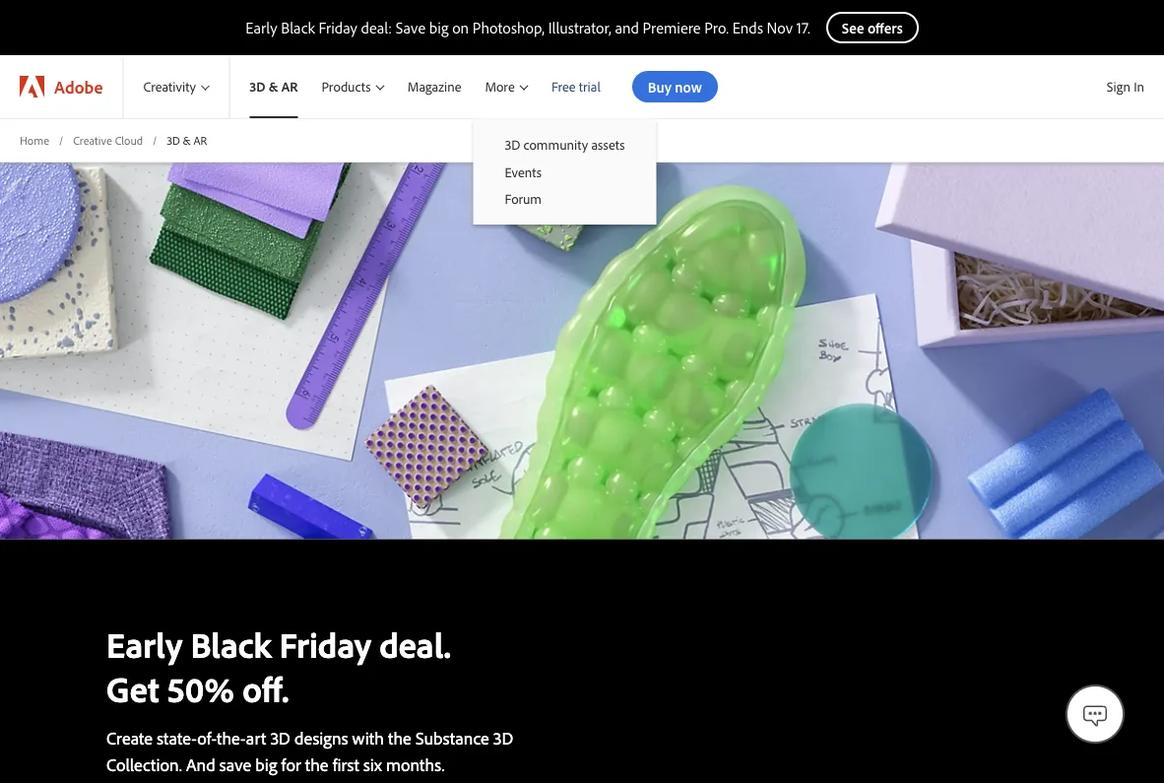 Task type: locate. For each thing, give the bounding box(es) containing it.
black up 3d & ar link
[[281, 18, 315, 37]]

& down creativity "dropdown button"
[[183, 133, 191, 147]]

save
[[396, 18, 426, 37]]

1 vertical spatial big
[[256, 753, 277, 775]]

forum link
[[473, 185, 657, 213]]

free trial
[[552, 78, 601, 95]]

deal.
[[380, 622, 451, 666]]

0 vertical spatial early
[[245, 18, 278, 37]]

1 vertical spatial &
[[183, 133, 191, 147]]

free
[[552, 78, 576, 95]]

creative cloud
[[73, 133, 143, 147]]

photoshop,
[[473, 18, 545, 37]]

0 horizontal spatial black
[[191, 622, 271, 666]]

black up the-
[[191, 622, 271, 666]]

art
[[246, 726, 266, 749]]

early up create on the bottom
[[107, 622, 183, 666]]

big left "on"
[[429, 18, 449, 37]]

adobe link
[[0, 55, 123, 118]]

friday
[[319, 18, 358, 37], [279, 622, 371, 666]]

for
[[281, 753, 301, 775]]

premiere
[[643, 18, 701, 37]]

home
[[20, 133, 49, 147]]

early inside early black friday deal. get 50% off.
[[107, 622, 183, 666]]

friday inside early black friday deal. get 50% off.
[[279, 622, 371, 666]]

get
[[107, 666, 159, 711]]

illustrator,
[[548, 18, 612, 37]]

1 horizontal spatial black
[[281, 18, 315, 37]]

1 vertical spatial ar
[[194, 133, 207, 147]]

group containing 3d community assets
[[473, 118, 657, 224]]

early up 3d & ar link
[[245, 18, 278, 37]]

big
[[429, 18, 449, 37], [256, 753, 277, 775]]

the
[[388, 726, 412, 749], [305, 753, 329, 775]]

& left products
[[269, 78, 278, 95]]

magazine link
[[396, 55, 473, 118]]

3d & ar left products
[[250, 78, 298, 95]]

0 horizontal spatial early
[[107, 622, 183, 666]]

events link
[[473, 158, 657, 185]]

substance
[[416, 726, 489, 749]]

friday left deal: at the top of the page
[[319, 18, 358, 37]]

1 horizontal spatial early
[[245, 18, 278, 37]]

deal:
[[361, 18, 392, 37]]

3d up events
[[505, 136, 521, 153]]

3d & ar
[[250, 78, 298, 95], [167, 133, 207, 147]]

1 horizontal spatial &
[[269, 78, 278, 95]]

black
[[281, 18, 315, 37], [191, 622, 271, 666]]

sign
[[1107, 78, 1131, 95]]

0 vertical spatial 3d & ar
[[250, 78, 298, 95]]

3d right 'cloud'
[[167, 133, 180, 147]]

ar
[[282, 78, 298, 95], [194, 133, 207, 147]]

friday left deal.
[[279, 622, 371, 666]]

1 horizontal spatial big
[[429, 18, 449, 37]]

1 vertical spatial black
[[191, 622, 271, 666]]

image image
[[0, 162, 1165, 539]]

3d & ar down creativity "dropdown button"
[[167, 133, 207, 147]]

events
[[505, 163, 542, 180]]

community
[[524, 136, 588, 153]]

0 horizontal spatial big
[[256, 753, 277, 775]]

1 horizontal spatial ar
[[282, 78, 298, 95]]

state-
[[157, 726, 197, 749]]

1 vertical spatial friday
[[279, 622, 371, 666]]

1 vertical spatial early
[[107, 622, 183, 666]]

create state-of-the-art 3d designs with the substance 3d collection. and save big for the first six months. just
[[107, 726, 514, 783]]

creative cloud link
[[73, 132, 143, 149]]

big left for on the left bottom of the page
[[256, 753, 277, 775]]

0 vertical spatial the
[[388, 726, 412, 749]]

just
[[107, 780, 133, 783]]

early
[[245, 18, 278, 37], [107, 622, 183, 666]]

designs
[[295, 726, 348, 749]]

ar left products
[[282, 78, 298, 95]]

0 vertical spatial friday
[[319, 18, 358, 37]]

friday for deal:
[[319, 18, 358, 37]]

0 vertical spatial black
[[281, 18, 315, 37]]

0 horizontal spatial ar
[[194, 133, 207, 147]]

1 vertical spatial 3d & ar
[[167, 133, 207, 147]]

first
[[333, 753, 359, 775]]

0 horizontal spatial &
[[183, 133, 191, 147]]

six
[[364, 753, 382, 775]]

&
[[269, 78, 278, 95], [183, 133, 191, 147]]

early black friday deal. get 50% off.
[[107, 622, 451, 711]]

3d
[[250, 78, 266, 95], [167, 133, 180, 147], [505, 136, 521, 153], [270, 726, 290, 749], [493, 726, 514, 749]]

0 vertical spatial big
[[429, 18, 449, 37]]

black inside early black friday deal. get 50% off.
[[191, 622, 271, 666]]

the right for on the left bottom of the page
[[305, 753, 329, 775]]

50%
[[167, 666, 234, 711]]

assets
[[592, 136, 625, 153]]

0 horizontal spatial the
[[305, 753, 329, 775]]

early for early black friday deal: save big on photoshop, illustrator, and premiere pro. ends nov 17.
[[245, 18, 278, 37]]

the up "months."
[[388, 726, 412, 749]]

sign in
[[1107, 78, 1145, 95]]

3d right the "substance"
[[493, 726, 514, 749]]

ar down creativity "dropdown button"
[[194, 133, 207, 147]]

group
[[473, 118, 657, 224]]

3d community assets link
[[473, 131, 657, 158]]



Task type: vqa. For each thing, say whether or not it's contained in the screenshot.
image
yes



Task type: describe. For each thing, give the bounding box(es) containing it.
pro.
[[705, 18, 729, 37]]

magazine
[[408, 78, 462, 95]]

save
[[219, 753, 251, 775]]

and
[[615, 18, 639, 37]]

and
[[186, 753, 215, 775]]

home link
[[20, 132, 49, 149]]

friday for deal.
[[279, 622, 371, 666]]

forum
[[505, 190, 542, 208]]

black for get
[[191, 622, 271, 666]]

adobe
[[54, 75, 103, 98]]

3d right creativity "dropdown button"
[[250, 78, 266, 95]]

products
[[322, 78, 371, 95]]

1 vertical spatial the
[[305, 753, 329, 775]]

months.
[[386, 753, 445, 775]]

trial
[[579, 78, 601, 95]]

black for save
[[281, 18, 315, 37]]

cloud
[[115, 133, 143, 147]]

3d & ar link
[[230, 55, 310, 118]]

products button
[[310, 55, 396, 118]]

0 vertical spatial ar
[[282, 78, 298, 95]]

early for early black friday deal. get 50% off.
[[107, 622, 183, 666]]

with
[[352, 726, 384, 749]]

nov
[[767, 18, 793, 37]]

3d community assets
[[505, 136, 625, 153]]

creativity
[[143, 78, 196, 95]]

1 horizontal spatial 3d & ar
[[250, 78, 298, 95]]

in
[[1134, 78, 1145, 95]]

of-
[[197, 726, 217, 749]]

3d right the art
[[270, 726, 290, 749]]

big inside create state-of-the-art 3d designs with the substance 3d collection. and save big for the first six months. just
[[256, 753, 277, 775]]

on
[[452, 18, 469, 37]]

creativity button
[[124, 55, 229, 118]]

17.
[[797, 18, 811, 37]]

off.
[[243, 666, 289, 711]]

more
[[485, 78, 515, 95]]

collection.
[[107, 753, 182, 775]]

sign in button
[[1103, 70, 1149, 103]]

free trial link
[[540, 55, 613, 118]]

early black friday deal: save big on photoshop, illustrator, and premiere pro. ends nov 17.
[[245, 18, 811, 37]]

0 vertical spatial &
[[269, 78, 278, 95]]

ends
[[733, 18, 764, 37]]

0 horizontal spatial 3d & ar
[[167, 133, 207, 147]]

the-
[[217, 726, 246, 749]]

creative
[[73, 133, 112, 147]]

create
[[107, 726, 153, 749]]

1 horizontal spatial the
[[388, 726, 412, 749]]

more button
[[473, 55, 540, 118]]



